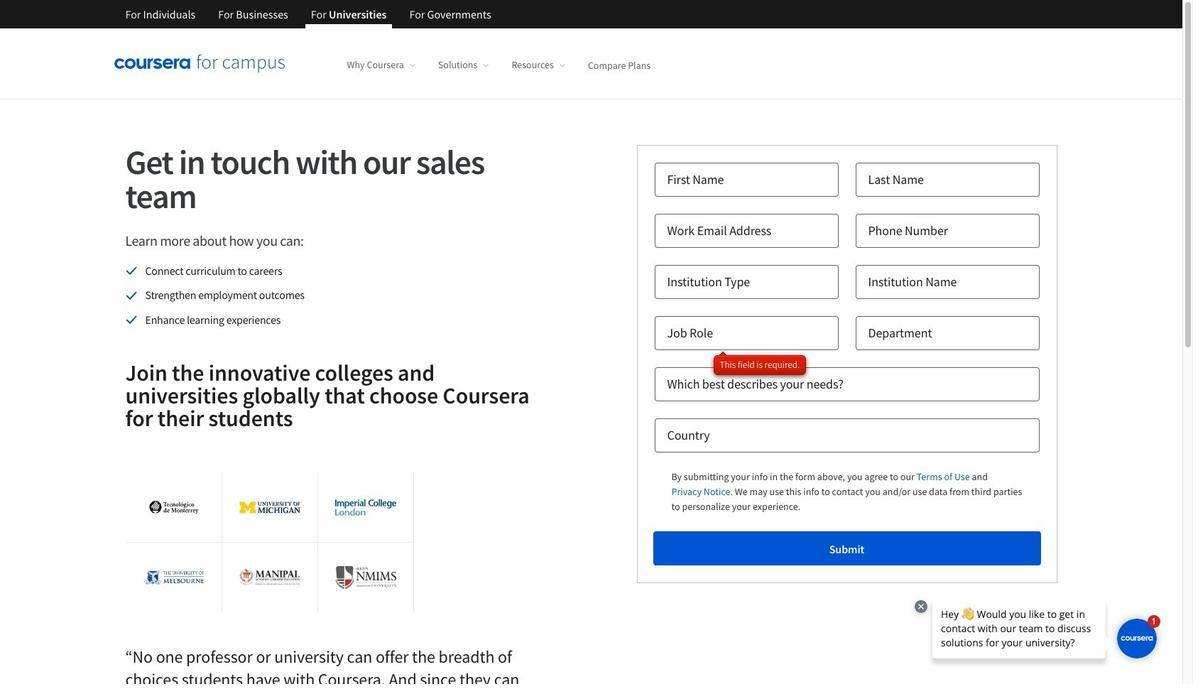Task type: locate. For each thing, give the bounding box(es) containing it.
imperial college london image
[[335, 500, 397, 516]]

manipal university image
[[239, 569, 301, 586]]

alert
[[714, 355, 806, 375]]

Institution Name text field
[[856, 265, 1040, 299]]

Country Code + Phone Number telephone field
[[856, 214, 1040, 248]]

banner navigation
[[114, 0, 503, 39]]

the university of melbourne image
[[143, 560, 204, 594]]



Task type: describe. For each thing, give the bounding box(es) containing it.
university of michigan image
[[239, 502, 301, 514]]

nmims image
[[335, 566, 397, 589]]

tecnológico de monterrey image
[[143, 501, 204, 514]]

coursera for campus image
[[114, 54, 285, 73]]

Work Email Address email field
[[655, 214, 839, 248]]

Last Name text field
[[856, 163, 1040, 197]]

First Name text field
[[655, 163, 839, 197]]



Task type: vqa. For each thing, say whether or not it's contained in the screenshot.
at
no



